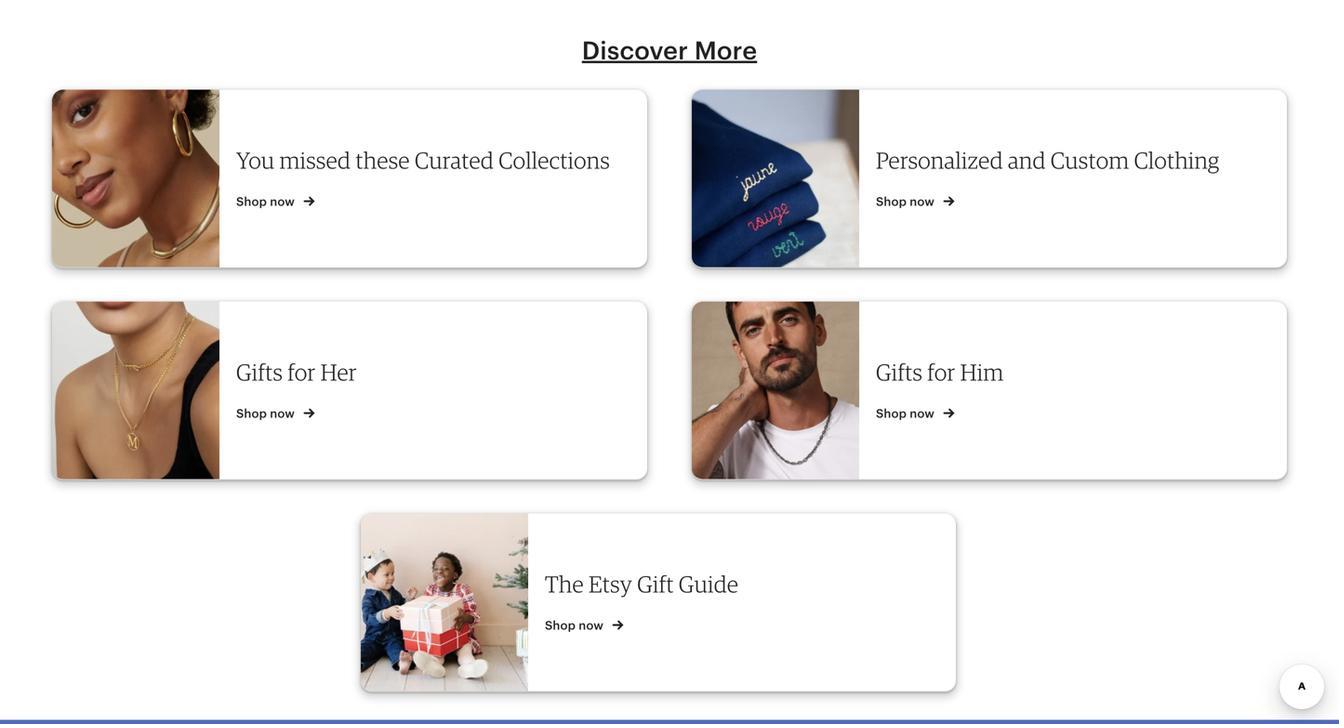 Task type: locate. For each thing, give the bounding box(es) containing it.
now for you missed these curated collections
[[270, 195, 295, 209]]

shop down 'you'
[[236, 195, 267, 209]]

for
[[288, 359, 316, 386], [928, 359, 956, 386]]

1 for from the left
[[288, 359, 316, 386]]

now down gifts for her
[[270, 407, 295, 421]]

shop now down the
[[545, 619, 607, 633]]

these
[[356, 146, 410, 174]]

shop now for the etsy gift guide
[[545, 619, 607, 633]]

the etsy gift guide
[[545, 571, 739, 598]]

gifts for her
[[236, 359, 357, 386]]

1 gifts from the left
[[236, 359, 283, 386]]

now for the etsy gift guide
[[579, 619, 604, 633]]

now down personalized
[[910, 195, 935, 209]]

the
[[545, 571, 584, 598]]

now down the etsy
[[579, 619, 604, 633]]

curated
[[415, 146, 494, 174]]

now down 'you'
[[270, 195, 295, 209]]

0 horizontal spatial gifts
[[236, 359, 283, 386]]

you
[[236, 146, 275, 174]]

shop now down gifts for her
[[236, 407, 298, 421]]

discover more
[[582, 36, 757, 65]]

gifts
[[236, 359, 283, 386], [876, 359, 923, 386]]

shop down gifts for him
[[876, 407, 907, 421]]

2 for from the left
[[928, 359, 956, 386]]

more
[[695, 36, 757, 65]]

shop now
[[236, 195, 298, 209], [876, 195, 938, 209], [236, 407, 298, 421], [876, 407, 938, 421], [545, 619, 607, 633]]

gift
[[637, 571, 674, 598]]

shop for gifts for him
[[876, 407, 907, 421]]

shop now for gifts for him
[[876, 407, 938, 421]]

1 horizontal spatial for
[[928, 359, 956, 386]]

gifts left "him"
[[876, 359, 923, 386]]

now for personalized and custom clothing
[[910, 195, 935, 209]]

you missed these curated collections
[[236, 146, 610, 174]]

for left the her at the left of page
[[288, 359, 316, 386]]

gifts left the her at the left of page
[[236, 359, 283, 386]]

shop now down gifts for him
[[876, 407, 938, 421]]

shop now down 'you'
[[236, 195, 298, 209]]

missed
[[280, 146, 351, 174]]

0 horizontal spatial for
[[288, 359, 316, 386]]

and
[[1008, 146, 1046, 174]]

for left "him"
[[928, 359, 956, 386]]

shop now for gifts for her
[[236, 407, 298, 421]]

shop now down personalized
[[876, 195, 938, 209]]

shop for personalized and custom clothing
[[876, 195, 907, 209]]

shop for the etsy gift guide
[[545, 619, 576, 633]]

2 gifts from the left
[[876, 359, 923, 386]]

now down gifts for him
[[910, 407, 935, 421]]

shop
[[236, 195, 267, 209], [876, 195, 907, 209], [236, 407, 267, 421], [876, 407, 907, 421], [545, 619, 576, 633]]

shop down personalized
[[876, 195, 907, 209]]

shop down the
[[545, 619, 576, 633]]

for for him
[[928, 359, 956, 386]]

1 horizontal spatial gifts
[[876, 359, 923, 386]]

shop down gifts for her
[[236, 407, 267, 421]]

him
[[960, 359, 1004, 386]]

now
[[270, 195, 295, 209], [910, 195, 935, 209], [270, 407, 295, 421], [910, 407, 935, 421], [579, 619, 604, 633]]



Task type: describe. For each thing, give the bounding box(es) containing it.
discover more link
[[582, 36, 757, 65]]

etsy
[[589, 571, 633, 598]]

now for gifts for him
[[910, 407, 935, 421]]

discover
[[582, 36, 688, 65]]

her
[[320, 359, 357, 386]]

gifts for him
[[876, 359, 1004, 386]]

collections
[[499, 146, 610, 174]]

clothing
[[1134, 146, 1220, 174]]

shop for you missed these curated collections
[[236, 195, 267, 209]]

personalized
[[876, 146, 1003, 174]]

shop now for you missed these curated collections
[[236, 195, 298, 209]]

now for gifts for her
[[270, 407, 295, 421]]

shop for gifts for her
[[236, 407, 267, 421]]

gifts for gifts for her
[[236, 359, 283, 386]]

for for her
[[288, 359, 316, 386]]

shop now for personalized and custom clothing
[[876, 195, 938, 209]]

gifts for gifts for him
[[876, 359, 923, 386]]

custom
[[1051, 146, 1130, 174]]

personalized and custom clothing
[[876, 146, 1220, 174]]

guide
[[679, 571, 739, 598]]



Task type: vqa. For each thing, say whether or not it's contained in the screenshot.
Gifts For Her
yes



